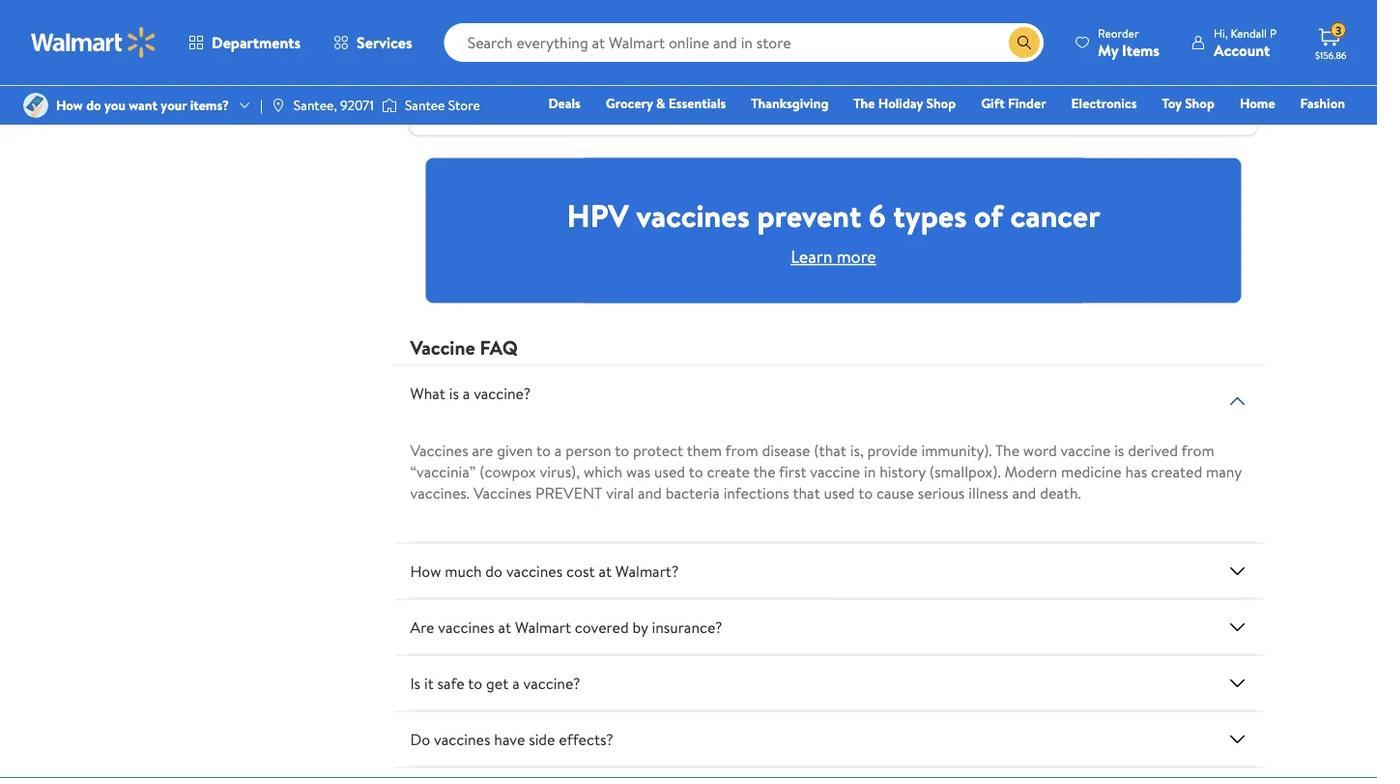 Task type: describe. For each thing, give the bounding box(es) containing it.
what is a vaccine?
[[410, 382, 531, 404]]

items?
[[190, 96, 229, 114]]

are
[[472, 439, 493, 461]]

types
[[893, 194, 967, 237]]

are vaccines at walmart covered by insurance? image
[[1226, 615, 1249, 639]]

are
[[410, 616, 434, 638]]

|
[[260, 96, 263, 114]]

one debit link
[[1189, 120, 1271, 141]]

1 horizontal spatial used
[[824, 482, 855, 503]]

(smallpox).
[[930, 461, 1001, 482]]

one
[[1197, 121, 1226, 140]]

debit
[[1230, 121, 1263, 140]]

in
[[864, 461, 876, 482]]

the holiday shop
[[854, 94, 956, 113]]

virus),
[[540, 461, 580, 482]]

 image for how do you want your items?
[[23, 93, 48, 118]]

gift finder link
[[973, 93, 1055, 114]]

which
[[584, 461, 623, 482]]

for
[[434, 47, 453, 65]]

women
[[590, 47, 633, 65]]

vaccine faq
[[410, 334, 518, 361]]

0 vertical spatial vaccine?
[[474, 382, 531, 404]]

create
[[707, 461, 750, 482]]

gift finder
[[981, 94, 1046, 113]]

account
[[1214, 39, 1270, 60]]

are vaccines at walmart covered by insurance?
[[410, 616, 723, 638]]

deals link
[[540, 93, 589, 114]]

my
[[1098, 39, 1119, 60]]

walmart image
[[31, 27, 157, 58]]

fashion
[[1301, 94, 1346, 113]]

is it safe to get a vaccine?
[[410, 672, 581, 694]]

is it safe to get a vaccine? image
[[1226, 671, 1249, 695]]

fashion registry
[[1123, 94, 1346, 140]]

1 from from the left
[[726, 439, 759, 461]]

36.
[[735, 47, 752, 65]]

fashion link
[[1292, 93, 1354, 114]]

rsv vaccine. for adults sixty plus and pregnant women during weeks thirty two - thirty six. learn more. image
[[1151, 29, 1257, 135]]

the inside vaccines are given to a person to protect them from disease (that is, provide immunity). the word vaccine is derived from "vaccinia" (cowpox virus), which was used to create the first vaccine in history (smallpox). modern medicine has created many vaccines. vaccines prevent viral and bacteria infections that used to cause serious illness and death.
[[995, 439, 1020, 461]]

toy shop link
[[1154, 93, 1224, 114]]

0 vertical spatial at
[[599, 560, 612, 582]]

hpv vaccines prevent 6 types of cancer learn more
[[567, 194, 1101, 269]]

0 horizontal spatial used
[[654, 461, 685, 482]]

weeks
[[677, 47, 712, 65]]

santee, 92071
[[294, 96, 374, 114]]

electronics
[[1072, 94, 1137, 113]]

more inside hpv vaccines prevent 6 types of cancer learn more
[[837, 244, 877, 269]]

home link
[[1231, 93, 1284, 114]]

0 vertical spatial &
[[522, 47, 531, 65]]

walmart?
[[616, 560, 679, 582]]

2 and from the left
[[1012, 482, 1037, 503]]

1 vertical spatial vaccines
[[474, 482, 532, 503]]

p
[[1270, 25, 1277, 41]]

learn inside hpv vaccines prevent 6 types of cancer learn more
[[791, 244, 833, 269]]

during
[[636, 47, 673, 65]]

gift
[[981, 94, 1005, 113]]

death.
[[1040, 482, 1081, 503]]

insurance?
[[652, 616, 723, 638]]

departments button
[[172, 19, 317, 66]]

hi,
[[1214, 25, 1228, 41]]

pregnant
[[534, 47, 587, 65]]

it
[[424, 672, 434, 694]]

how for how do you want your items?
[[56, 96, 83, 114]]

6
[[869, 194, 886, 237]]

2 shop from the left
[[1185, 94, 1215, 113]]

how for how much do vaccines cost at walmart?
[[410, 560, 441, 582]]

prevent
[[757, 194, 862, 237]]

history
[[880, 461, 926, 482]]

word
[[1024, 439, 1057, 461]]

them
[[687, 439, 722, 461]]

for adults 60+ & pregnant women during weeks 32-36.
[[434, 47, 752, 65]]

safe
[[437, 672, 465, 694]]

(that
[[814, 439, 847, 461]]

how much do vaccines cost at walmart? image
[[1226, 559, 1249, 583]]

rsv
[[434, 9, 466, 33]]

derived
[[1128, 439, 1178, 461]]

0 horizontal spatial is
[[449, 382, 459, 404]]

to left get
[[468, 672, 483, 694]]

store
[[448, 96, 480, 114]]

disease
[[762, 439, 810, 461]]

$156.86
[[1316, 48, 1347, 61]]

modern
[[1005, 461, 1058, 482]]

0 horizontal spatial vaccine
[[470, 9, 527, 33]]

1 vertical spatial do
[[486, 560, 503, 582]]

covered
[[575, 616, 629, 638]]

thanksgiving link
[[743, 93, 837, 114]]

prevent
[[535, 482, 602, 503]]

to left create
[[689, 461, 703, 482]]

to left cause
[[859, 482, 873, 503]]

1 and from the left
[[638, 482, 662, 503]]

you
[[104, 96, 126, 114]]

many
[[1206, 461, 1242, 482]]

one debit
[[1197, 121, 1263, 140]]

1 horizontal spatial a
[[512, 672, 520, 694]]

medicine
[[1061, 461, 1122, 482]]

0 vertical spatial a
[[463, 382, 470, 404]]

provide
[[868, 439, 918, 461]]

person
[[566, 439, 611, 461]]

cost
[[567, 560, 595, 582]]



Task type: locate. For each thing, give the bounding box(es) containing it.
0 vertical spatial more
[[485, 87, 516, 105]]

from right them
[[726, 439, 759, 461]]

get
[[486, 672, 509, 694]]

and right 'illness'
[[1012, 482, 1037, 503]]

0 vertical spatial how
[[56, 96, 83, 114]]

much
[[445, 560, 482, 582]]

is
[[449, 382, 459, 404], [1115, 439, 1125, 461]]

santee,
[[294, 96, 337, 114]]

0 vertical spatial learn
[[449, 87, 482, 105]]

bacteria
[[666, 482, 720, 503]]

vaccine up 60+
[[470, 9, 527, 33]]

by
[[633, 616, 648, 638]]

from right derived
[[1182, 439, 1215, 461]]

side
[[529, 728, 555, 750]]

registry link
[[1114, 120, 1181, 141]]

reorder
[[1098, 25, 1139, 41]]

serious
[[918, 482, 965, 503]]

at right cost
[[599, 560, 612, 582]]

& right grocery
[[656, 94, 665, 113]]

want
[[129, 96, 158, 114]]

vaccines left cost
[[506, 560, 563, 582]]

1 vertical spatial at
[[498, 616, 511, 638]]

the left word
[[995, 439, 1020, 461]]

vaccines.
[[410, 482, 470, 503]]

vaccines right hpv
[[636, 194, 750, 237]]

walmart+ link
[[1279, 120, 1354, 141]]

0 horizontal spatial how
[[56, 96, 83, 114]]

shop right holiday
[[926, 94, 956, 113]]

more right store
[[485, 87, 516, 105]]

registry
[[1123, 121, 1172, 140]]

vaccines for have
[[434, 728, 490, 750]]

vaccines
[[410, 439, 469, 461], [474, 482, 532, 503]]

learn more button
[[434, 81, 531, 112]]

(cowpox
[[480, 461, 536, 482]]

"vaccinia"
[[410, 461, 476, 482]]

2 from from the left
[[1182, 439, 1215, 461]]

vaccine? right get
[[523, 672, 581, 694]]

to right person on the left of page
[[615, 439, 629, 461]]

vaccine left in
[[810, 461, 860, 482]]

thanksgiving
[[751, 94, 829, 113]]

toy shop
[[1162, 94, 1215, 113]]

is,
[[850, 439, 864, 461]]

32-
[[716, 47, 735, 65]]

0 vertical spatial is
[[449, 382, 459, 404]]

0 vertical spatial the
[[854, 94, 875, 113]]

 image right |
[[270, 98, 286, 113]]

vaccines right 'do'
[[434, 728, 490, 750]]

0 horizontal spatial and
[[638, 482, 662, 503]]

1 horizontal spatial is
[[1115, 439, 1125, 461]]

1 vertical spatial vaccine?
[[523, 672, 581, 694]]

effects?
[[559, 728, 614, 750]]

toy
[[1162, 94, 1182, 113]]

shop
[[926, 94, 956, 113], [1185, 94, 1215, 113]]

0 horizontal spatial at
[[498, 616, 511, 638]]

1 horizontal spatial at
[[599, 560, 612, 582]]

essentials
[[669, 94, 726, 113]]

3
[[1336, 22, 1342, 38]]

learn inside button
[[449, 87, 482, 105]]

0 horizontal spatial  image
[[23, 93, 48, 118]]

of
[[974, 194, 1003, 237]]

grocery & essentials
[[606, 94, 726, 113]]

hi, kendall p account
[[1214, 25, 1277, 60]]

1 horizontal spatial from
[[1182, 439, 1215, 461]]

& right 60+
[[522, 47, 531, 65]]

more down '6'
[[837, 244, 877, 269]]

1 vertical spatial is
[[1115, 439, 1125, 461]]

vaccine?
[[474, 382, 531, 404], [523, 672, 581, 694]]

0 horizontal spatial the
[[854, 94, 875, 113]]

is
[[410, 672, 421, 694]]

2 vertical spatial a
[[512, 672, 520, 694]]

a inside vaccines are given to a person to protect them from disease (that is, provide immunity). the word vaccine is derived from "vaccinia" (cowpox virus), which was used to create the first vaccine in history (smallpox). modern medicine has created many vaccines. vaccines prevent viral and bacteria infections that used to cause serious illness and death.
[[555, 439, 562, 461]]

0 vertical spatial vaccines
[[410, 439, 469, 461]]

1 shop from the left
[[926, 94, 956, 113]]

vaccines right are
[[438, 616, 495, 638]]

hpv
[[567, 194, 629, 237]]

vaccines up "vaccines."
[[410, 439, 469, 461]]

how left you
[[56, 96, 83, 114]]

infections
[[724, 482, 790, 503]]

vaccines down given
[[474, 482, 532, 503]]

was
[[626, 461, 651, 482]]

1 vertical spatial &
[[656, 94, 665, 113]]

grocery & essentials link
[[597, 93, 735, 114]]

60+
[[495, 47, 518, 65]]

 image left you
[[23, 93, 48, 118]]

to right given
[[536, 439, 551, 461]]

is inside vaccines are given to a person to protect them from disease (that is, provide immunity). the word vaccine is derived from "vaccinia" (cowpox virus), which was used to create the first vaccine in history (smallpox). modern medicine has created many vaccines. vaccines prevent viral and bacteria infections that used to cause serious illness and death.
[[1115, 439, 1125, 461]]

deals
[[548, 94, 581, 113]]

how left much
[[410, 560, 441, 582]]

have
[[494, 728, 525, 750]]

walmart
[[515, 616, 571, 638]]

adults
[[456, 47, 491, 65]]

1 horizontal spatial learn
[[791, 244, 833, 269]]

Walmart Site-Wide search field
[[444, 23, 1044, 62]]

used
[[654, 461, 685, 482], [824, 482, 855, 503]]

1 horizontal spatial  image
[[270, 98, 286, 113]]

do left you
[[86, 96, 101, 114]]

 image
[[23, 93, 48, 118], [270, 98, 286, 113]]

0 horizontal spatial shop
[[926, 94, 956, 113]]

92071
[[340, 96, 374, 114]]

0 horizontal spatial a
[[463, 382, 470, 404]]

used right was
[[654, 461, 685, 482]]

vaccine? down faq
[[474, 382, 531, 404]]

1 vertical spatial more
[[837, 244, 877, 269]]

grocery
[[606, 94, 653, 113]]

vaccines for at
[[438, 616, 495, 638]]

used right that
[[824, 482, 855, 503]]

1 vertical spatial a
[[555, 439, 562, 461]]

vaccines for prevent
[[636, 194, 750, 237]]

your
[[161, 96, 187, 114]]

vaccine
[[470, 9, 527, 33], [1061, 439, 1111, 461], [810, 461, 860, 482]]

viral
[[606, 482, 634, 503]]

shop right toy
[[1185, 94, 1215, 113]]

the left holiday
[[854, 94, 875, 113]]

a right get
[[512, 672, 520, 694]]

reorder my items
[[1098, 25, 1160, 60]]

vaccine right word
[[1061, 439, 1111, 461]]

1 horizontal spatial &
[[656, 94, 665, 113]]

at
[[599, 560, 612, 582], [498, 616, 511, 638]]

how
[[56, 96, 83, 114], [410, 560, 441, 582]]

1 horizontal spatial how
[[410, 560, 441, 582]]

search icon image
[[1017, 35, 1032, 50]]

that
[[793, 482, 820, 503]]

finder
[[1008, 94, 1046, 113]]

is left the has
[[1115, 439, 1125, 461]]

1 vertical spatial how
[[410, 560, 441, 582]]

0 horizontal spatial &
[[522, 47, 531, 65]]

home
[[1240, 94, 1276, 113]]

what is a vaccine? image
[[1226, 389, 1249, 412]]

services button
[[317, 19, 429, 66]]

and
[[638, 482, 662, 503], [1012, 482, 1037, 503]]

1 vertical spatial learn
[[791, 244, 833, 269]]

0 horizontal spatial learn
[[449, 87, 482, 105]]

do vaccines have side effects? image
[[1226, 727, 1249, 751]]

how much do vaccines cost at walmart?
[[410, 560, 679, 582]]

0 horizontal spatial more
[[485, 87, 516, 105]]

the
[[753, 461, 776, 482]]

1 horizontal spatial do
[[486, 560, 503, 582]]

1 vertical spatial the
[[995, 439, 1020, 461]]

1 horizontal spatial shop
[[1185, 94, 1215, 113]]

immunity).
[[922, 439, 992, 461]]

0 horizontal spatial vaccines
[[410, 439, 469, 461]]

 image for santee, 92071
[[270, 98, 286, 113]]

2 horizontal spatial vaccine
[[1061, 439, 1111, 461]]

santee store
[[405, 96, 480, 114]]

more inside button
[[485, 87, 516, 105]]

to
[[536, 439, 551, 461], [615, 439, 629, 461], [689, 461, 703, 482], [859, 482, 873, 503], [468, 672, 483, 694]]

a left person on the left of page
[[555, 439, 562, 461]]

hpv vaccines prevent six types of cancer. learn more. image
[[585, 158, 1082, 303]]

a right what
[[463, 382, 470, 404]]

the
[[854, 94, 875, 113], [995, 439, 1020, 461]]

1 horizontal spatial more
[[837, 244, 877, 269]]

learn down adults
[[449, 87, 482, 105]]

0 horizontal spatial from
[[726, 439, 759, 461]]

vaccines are given to a person to protect them from disease (that is, provide immunity). the word vaccine is derived from "vaccinia" (cowpox virus), which was used to create the first vaccine in history (smallpox). modern medicine has created many vaccines. vaccines prevent viral and bacteria infections that used to cause serious illness and death.
[[410, 439, 1242, 503]]

do vaccines have side effects?
[[410, 728, 614, 750]]

and right viral
[[638, 482, 662, 503]]

1 horizontal spatial the
[[995, 439, 1020, 461]]

is right what
[[449, 382, 459, 404]]

vaccines inside hpv vaccines prevent 6 types of cancer learn more
[[636, 194, 750, 237]]

0 horizontal spatial do
[[86, 96, 101, 114]]

do right much
[[486, 560, 503, 582]]

more
[[485, 87, 516, 105], [837, 244, 877, 269]]

2 horizontal spatial a
[[555, 439, 562, 461]]

items
[[1122, 39, 1160, 60]]

 image
[[382, 96, 397, 115]]

1 horizontal spatial and
[[1012, 482, 1037, 503]]

santee
[[405, 96, 445, 114]]

a
[[463, 382, 470, 404], [555, 439, 562, 461], [512, 672, 520, 694]]

do
[[86, 96, 101, 114], [486, 560, 503, 582]]

0 vertical spatial do
[[86, 96, 101, 114]]

has
[[1126, 461, 1148, 482]]

1 horizontal spatial vaccine
[[810, 461, 860, 482]]

at left walmart
[[498, 616, 511, 638]]

learn down prevent
[[791, 244, 833, 269]]

Search search field
[[444, 23, 1044, 62]]

created
[[1151, 461, 1203, 482]]

kendall
[[1231, 25, 1267, 41]]

1 horizontal spatial vaccines
[[474, 482, 532, 503]]



Task type: vqa. For each thing, say whether or not it's contained in the screenshot.
have
yes



